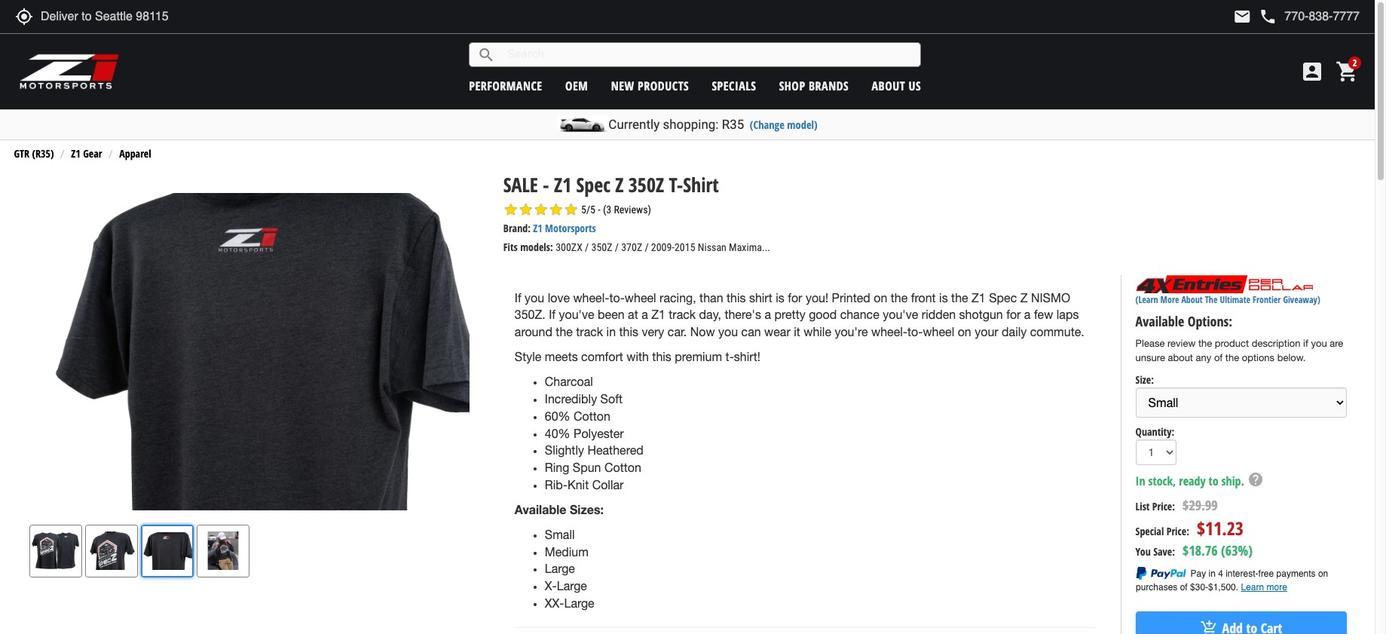 Task type: vqa. For each thing, say whether or not it's contained in the screenshot.
Price: corresponding to $29.99
yes



Task type: describe. For each thing, give the bounding box(es) containing it.
shop
[[779, 77, 806, 94]]

new
[[611, 77, 635, 94]]

with
[[627, 350, 649, 364]]

collar
[[592, 478, 624, 492]]

1 horizontal spatial this
[[652, 350, 672, 364]]

special price: $11.23 you save: $18.76 (63%)
[[1136, 515, 1253, 559]]

can
[[742, 325, 761, 339]]

2 is from the left
[[940, 291, 948, 304]]

around
[[515, 325, 553, 339]]

xx-
[[545, 597, 564, 610]]

shopping_cart link
[[1332, 60, 1360, 84]]

small
[[545, 528, 575, 541]]

price: for $29.99
[[1153, 499, 1176, 513]]

apparel link
[[119, 147, 151, 161]]

review
[[1168, 338, 1196, 349]]

shop brands
[[779, 77, 849, 94]]

2015
[[675, 241, 696, 254]]

the
[[1205, 293, 1218, 306]]

3 star from the left
[[534, 202, 549, 217]]

charcoal incredibly soft 60% cotton 40% polyester slightly heathered ring spun cotton rib-knit collar
[[545, 375, 644, 492]]

performance
[[469, 77, 543, 94]]

in
[[1136, 473, 1146, 489]]

at
[[628, 308, 638, 322]]

about us link
[[872, 77, 922, 94]]

size:
[[1136, 373, 1154, 387]]

you inside the (learn more about the ultimate frontier giveaway) available options: please review the product description if you are unsure about any of the options below.
[[1312, 338, 1328, 349]]

shirt
[[749, 291, 773, 304]]

more
[[1161, 293, 1180, 306]]

r35
[[722, 117, 744, 132]]

$29.99
[[1183, 496, 1218, 514]]

the up the ridden
[[952, 291, 969, 304]]

shop brands link
[[779, 77, 849, 94]]

options
[[1242, 352, 1275, 363]]

1 horizontal spatial on
[[958, 325, 972, 339]]

model)
[[787, 118, 818, 132]]

gear
[[83, 147, 102, 161]]

z inside if you love wheel-to-wheel racing, than this shirt is for you! printed on the front is the z1 spec z nismo 350z. if you've been at a z1 track day, there's a pretty good chance you've ridden shotgun for a few laps around the track in this very car. now you can wear it while you're wheel-to-wheel on your daily commute.
[[1021, 291, 1028, 304]]

about us
[[872, 77, 922, 94]]

z1 gear link
[[71, 147, 102, 161]]

the up the meets
[[556, 325, 573, 339]]

product
[[1215, 338, 1249, 349]]

about
[[1168, 352, 1194, 363]]

2 vertical spatial large
[[564, 597, 595, 610]]

1 star from the left
[[504, 202, 519, 217]]

1 horizontal spatial track
[[669, 308, 696, 322]]

2 you've from the left
[[883, 308, 919, 322]]

1 horizontal spatial for
[[1007, 308, 1021, 322]]

4 star from the left
[[549, 202, 564, 217]]

comfort
[[581, 350, 623, 364]]

1 vertical spatial large
[[557, 579, 587, 593]]

available inside the (learn more about the ultimate frontier giveaway) available options: please review the product description if you are unsure about any of the options below.
[[1136, 312, 1185, 331]]

specials
[[712, 77, 757, 94]]

3 a from the left
[[1025, 308, 1031, 322]]

shopping_cart
[[1336, 60, 1360, 84]]

specials link
[[712, 77, 757, 94]]

save:
[[1154, 544, 1176, 559]]

0 vertical spatial on
[[874, 291, 888, 304]]

models:
[[520, 240, 553, 254]]

z1 motorsports logo image
[[19, 53, 120, 90]]

currently shopping: r35 (change model)
[[609, 117, 818, 132]]

please
[[1136, 338, 1165, 349]]

printed
[[832, 291, 871, 304]]

3 / from the left
[[645, 241, 649, 254]]

1 horizontal spatial wheel-
[[872, 325, 908, 339]]

2 / from the left
[[615, 241, 619, 254]]

z1 gear
[[71, 147, 102, 161]]

slightly
[[545, 444, 584, 457]]

incredibly
[[545, 392, 597, 406]]

0 vertical spatial wheel-
[[573, 291, 610, 304]]

currently
[[609, 117, 660, 132]]

heathered
[[588, 444, 644, 457]]

5/5 -
[[581, 204, 601, 216]]

wear
[[765, 325, 791, 339]]

-
[[543, 171, 549, 198]]

0 vertical spatial large
[[545, 562, 575, 576]]

z1 up models:
[[533, 221, 543, 235]]

ready
[[1179, 473, 1206, 489]]

brands
[[809, 77, 849, 94]]

0 horizontal spatial to-
[[610, 291, 625, 304]]

shirt
[[683, 171, 719, 198]]

1 vertical spatial if
[[549, 308, 556, 322]]

spun
[[573, 461, 601, 474]]

unsure
[[1136, 352, 1166, 363]]

z1 up shotgun
[[972, 291, 986, 304]]

1 you've from the left
[[559, 308, 595, 322]]

premium
[[675, 350, 722, 364]]

front
[[911, 291, 936, 304]]

$11.23
[[1197, 515, 1244, 540]]

1 vertical spatial 350z
[[592, 241, 613, 254]]

any
[[1196, 352, 1212, 363]]

0 horizontal spatial this
[[619, 325, 639, 339]]

gtr
[[14, 147, 29, 161]]

sale
[[504, 171, 538, 198]]

available sizes:
[[515, 502, 604, 516]]

t-
[[726, 350, 734, 364]]

apparel
[[119, 147, 151, 161]]

2 a from the left
[[765, 308, 771, 322]]

z1 right "-" at the left top
[[554, 171, 572, 198]]

my_location
[[15, 8, 33, 26]]

while
[[804, 325, 832, 339]]

if
[[1304, 338, 1309, 349]]

maxima...
[[729, 241, 771, 254]]

there's
[[725, 308, 762, 322]]

1 / from the left
[[585, 241, 589, 254]]

(learn more about the ultimate frontier giveaway) available options: please review the product description if you are unsure about any of the options below.
[[1136, 293, 1344, 363]]

spec inside if you love wheel-to-wheel racing, than this shirt is for you! printed on the front is the z1 spec z nismo 350z. if you've been at a z1 track day, there's a pretty good chance you've ridden shotgun for a few laps around the track in this very car. now you can wear it while you're wheel-to-wheel on your daily commute.
[[989, 291, 1017, 304]]

to
[[1209, 473, 1219, 489]]

are
[[1330, 338, 1344, 349]]

shopping:
[[663, 117, 719, 132]]

sizes:
[[570, 502, 604, 516]]

chance
[[840, 308, 880, 322]]

0 horizontal spatial wheel
[[625, 291, 656, 304]]

new products link
[[611, 77, 689, 94]]

car.
[[668, 325, 687, 339]]

your
[[975, 325, 999, 339]]

if you love wheel-to-wheel racing, than this shirt is for you! printed on the front is the z1 spec z nismo 350z. if you've been at a z1 track day, there's a pretty good chance you've ridden shotgun for a few laps around the track in this very car. now you can wear it while you're wheel-to-wheel on your daily commute.
[[515, 291, 1085, 339]]

0 vertical spatial about
[[872, 77, 906, 94]]



Task type: locate. For each thing, give the bounding box(es) containing it.
style
[[515, 350, 542, 364]]

2 horizontal spatial this
[[727, 291, 746, 304]]

nissan
[[698, 241, 727, 254]]

370z
[[621, 241, 643, 254]]

1 horizontal spatial about
[[1182, 293, 1203, 306]]

350z
[[629, 171, 664, 198], [592, 241, 613, 254]]

a right at
[[642, 308, 648, 322]]

the up any
[[1199, 338, 1213, 349]]

1 horizontal spatial is
[[940, 291, 948, 304]]

very
[[642, 325, 665, 339]]

of
[[1215, 352, 1223, 363]]

you've down love
[[559, 308, 595, 322]]

good
[[809, 308, 837, 322]]

pretty
[[775, 308, 806, 322]]

0 vertical spatial 350z
[[629, 171, 664, 198]]

track left in
[[576, 325, 603, 339]]

1 horizontal spatial z
[[1021, 291, 1028, 304]]

search
[[477, 46, 496, 64]]

motorsports
[[545, 221, 596, 235]]

soft
[[601, 392, 623, 406]]

rib-
[[545, 478, 568, 492]]

spec inside sale - z1 spec z 350z t-shirt star star star star star 5/5 - (3 reviews) brand: z1 motorsports fits models: 300zx / 350z / 370z / 2009-2015 nissan maxima...
[[577, 171, 611, 198]]

the right of
[[1226, 352, 1240, 363]]

0 horizontal spatial a
[[642, 308, 648, 322]]

0 vertical spatial spec
[[577, 171, 611, 198]]

this right in
[[619, 325, 639, 339]]

style meets comfort with this premium t-shirt!
[[515, 350, 764, 364]]

price: up save:
[[1167, 524, 1190, 538]]

love
[[548, 291, 570, 304]]

commute.
[[1030, 325, 1085, 339]]

list price: $29.99
[[1136, 496, 1218, 514]]

1 vertical spatial wheel-
[[872, 325, 908, 339]]

2009-
[[651, 241, 675, 254]]

available down "more"
[[1136, 312, 1185, 331]]

cotton down heathered
[[605, 461, 642, 474]]

is right shirt
[[776, 291, 785, 304]]

ship.
[[1222, 473, 1245, 489]]

1 is from the left
[[776, 291, 785, 304]]

wheel- down chance
[[872, 325, 908, 339]]

1 horizontal spatial available
[[1136, 312, 1185, 331]]

shirt!
[[734, 350, 761, 364]]

fits
[[504, 240, 518, 254]]

1 vertical spatial available
[[515, 502, 567, 516]]

you right if on the bottom right of page
[[1312, 338, 1328, 349]]

1 vertical spatial z
[[1021, 291, 1028, 304]]

to-
[[610, 291, 625, 304], [908, 325, 923, 339]]

2 star from the left
[[519, 202, 534, 217]]

is up the ridden
[[940, 291, 948, 304]]

0 vertical spatial track
[[669, 308, 696, 322]]

few
[[1034, 308, 1054, 322]]

Search search field
[[496, 43, 921, 66]]

2 horizontal spatial /
[[645, 241, 649, 254]]

1 horizontal spatial you've
[[883, 308, 919, 322]]

/ right 370z
[[645, 241, 649, 254]]

frontier
[[1253, 293, 1281, 306]]

0 horizontal spatial available
[[515, 502, 567, 516]]

(learn more about the ultimate frontier giveaway) link
[[1136, 293, 1321, 306]]

the left front
[[891, 291, 908, 304]]

350z left t- at the top left
[[629, 171, 664, 198]]

on
[[874, 291, 888, 304], [958, 325, 972, 339]]

1 horizontal spatial 350z
[[629, 171, 664, 198]]

small medium large x-large xx-large
[[545, 528, 595, 610]]

about left the
[[1182, 293, 1203, 306]]

you've down front
[[883, 308, 919, 322]]

sale - z1 spec z 350z t-shirt star star star star star 5/5 - (3 reviews) brand: z1 motorsports fits models: 300zx / 350z / 370z / 2009-2015 nissan maxima...
[[504, 171, 771, 254]]

cotton
[[574, 409, 611, 423], [605, 461, 642, 474]]

you!
[[806, 291, 829, 304]]

below.
[[1278, 352, 1306, 363]]

1 vertical spatial for
[[1007, 308, 1021, 322]]

medium
[[545, 545, 589, 558]]

wheel up at
[[625, 291, 656, 304]]

this right 'with' at the bottom left of the page
[[652, 350, 672, 364]]

z inside sale - z1 spec z 350z t-shirt star star star star star 5/5 - (3 reviews) brand: z1 motorsports fits models: 300zx / 350z / 370z / 2009-2015 nissan maxima...
[[615, 171, 624, 198]]

if up 350z.
[[515, 291, 522, 304]]

0 vertical spatial available
[[1136, 312, 1185, 331]]

0 horizontal spatial about
[[872, 77, 906, 94]]

5 star from the left
[[564, 202, 579, 217]]

a down shirt
[[765, 308, 771, 322]]

0 horizontal spatial 350z
[[592, 241, 613, 254]]

price: inside special price: $11.23 you save: $18.76 (63%)
[[1167, 524, 1190, 538]]

0 vertical spatial price:
[[1153, 499, 1176, 513]]

price: right list on the bottom
[[1153, 499, 1176, 513]]

1 horizontal spatial spec
[[989, 291, 1017, 304]]

1 horizontal spatial to-
[[908, 325, 923, 339]]

1 horizontal spatial wheel
[[923, 325, 955, 339]]

you
[[1136, 544, 1151, 559]]

spec up 5/5 -
[[577, 171, 611, 198]]

mail link
[[1234, 8, 1252, 26]]

1 a from the left
[[642, 308, 648, 322]]

account_box link
[[1297, 60, 1329, 84]]

gtr (r35) link
[[14, 147, 54, 161]]

phone link
[[1259, 8, 1360, 26]]

on up chance
[[874, 291, 888, 304]]

40%
[[545, 426, 570, 440]]

1 vertical spatial price:
[[1167, 524, 1190, 538]]

wheel- up been
[[573, 291, 610, 304]]

list
[[1136, 499, 1150, 513]]

day,
[[699, 308, 722, 322]]

2 horizontal spatial you
[[1312, 338, 1328, 349]]

350z.
[[515, 308, 546, 322]]

60%
[[545, 409, 570, 423]]

300zx
[[556, 241, 583, 254]]

nismo
[[1031, 291, 1071, 304]]

about left "us" on the top right
[[872, 77, 906, 94]]

if down love
[[549, 308, 556, 322]]

0 horizontal spatial z
[[615, 171, 624, 198]]

/ right the 300zx at the top left of the page
[[585, 241, 589, 254]]

1 horizontal spatial you
[[719, 325, 738, 339]]

laps
[[1057, 308, 1079, 322]]

cotton up polyester
[[574, 409, 611, 423]]

on left the your
[[958, 325, 972, 339]]

price: for $11.23
[[1167, 524, 1190, 538]]

0 vertical spatial for
[[788, 291, 803, 304]]

about inside the (learn more about the ultimate frontier giveaway) available options: please review the product description if you are unsure about any of the options below.
[[1182, 293, 1203, 306]]

wheel down the ridden
[[923, 325, 955, 339]]

0 horizontal spatial track
[[576, 325, 603, 339]]

to- up been
[[610, 291, 625, 304]]

1 vertical spatial spec
[[989, 291, 1017, 304]]

special
[[1136, 524, 1164, 538]]

0 vertical spatial z
[[615, 171, 624, 198]]

(r35)
[[32, 147, 54, 161]]

shotgun
[[960, 308, 1003, 322]]

z left nismo
[[1021, 291, 1028, 304]]

price: inside list price: $29.99
[[1153, 499, 1176, 513]]

spec up shotgun
[[989, 291, 1017, 304]]

1 vertical spatial this
[[619, 325, 639, 339]]

0 vertical spatial to-
[[610, 291, 625, 304]]

a left few
[[1025, 308, 1031, 322]]

0 horizontal spatial wheel-
[[573, 291, 610, 304]]

0 vertical spatial if
[[515, 291, 522, 304]]

racing,
[[660, 291, 696, 304]]

0 horizontal spatial for
[[788, 291, 803, 304]]

1 vertical spatial wheel
[[923, 325, 955, 339]]

mail
[[1234, 8, 1252, 26]]

$18.76
[[1183, 541, 1218, 559]]

0 horizontal spatial spec
[[577, 171, 611, 198]]

0 horizontal spatial you've
[[559, 308, 595, 322]]

350z left 370z
[[592, 241, 613, 254]]

you down there's
[[719, 325, 738, 339]]

you're
[[835, 325, 868, 339]]

stock,
[[1149, 473, 1177, 489]]

1 vertical spatial track
[[576, 325, 603, 339]]

gtr (r35)
[[14, 147, 54, 161]]

1 horizontal spatial if
[[549, 308, 556, 322]]

(63%)
[[1221, 541, 1253, 559]]

0 vertical spatial cotton
[[574, 409, 611, 423]]

giveaway)
[[1284, 293, 1321, 306]]

for up pretty
[[788, 291, 803, 304]]

ultimate
[[1220, 293, 1251, 306]]

1 vertical spatial cotton
[[605, 461, 642, 474]]

available down rib-
[[515, 502, 567, 516]]

daily
[[1002, 325, 1027, 339]]

is
[[776, 291, 785, 304], [940, 291, 948, 304]]

1 horizontal spatial a
[[765, 308, 771, 322]]

you up 350z.
[[525, 291, 545, 304]]

z left t- at the top left
[[615, 171, 624, 198]]

0 horizontal spatial /
[[585, 241, 589, 254]]

(change
[[750, 118, 785, 132]]

0 vertical spatial this
[[727, 291, 746, 304]]

0 vertical spatial wheel
[[625, 291, 656, 304]]

z1 left gear
[[71, 147, 81, 161]]

(learn
[[1136, 293, 1159, 306]]

0 horizontal spatial on
[[874, 291, 888, 304]]

it
[[794, 325, 801, 339]]

2 horizontal spatial a
[[1025, 308, 1031, 322]]

large
[[545, 562, 575, 576], [557, 579, 587, 593], [564, 597, 595, 610]]

0 horizontal spatial is
[[776, 291, 785, 304]]

1 vertical spatial on
[[958, 325, 972, 339]]

description
[[1252, 338, 1301, 349]]

z1 up very
[[652, 308, 666, 322]]

/ left 370z
[[615, 241, 619, 254]]

0 horizontal spatial if
[[515, 291, 522, 304]]

1 vertical spatial to-
[[908, 325, 923, 339]]

1 vertical spatial about
[[1182, 293, 1203, 306]]

track down racing,
[[669, 308, 696, 322]]

meets
[[545, 350, 578, 364]]

charcoal
[[545, 375, 593, 388]]

now
[[690, 325, 715, 339]]

2 vertical spatial this
[[652, 350, 672, 364]]

for up daily
[[1007, 308, 1021, 322]]

than
[[700, 291, 724, 304]]

to- down the ridden
[[908, 325, 923, 339]]

1 horizontal spatial /
[[615, 241, 619, 254]]

mail phone
[[1234, 8, 1278, 26]]

0 horizontal spatial you
[[525, 291, 545, 304]]

this up there's
[[727, 291, 746, 304]]

wheel-
[[573, 291, 610, 304], [872, 325, 908, 339]]



